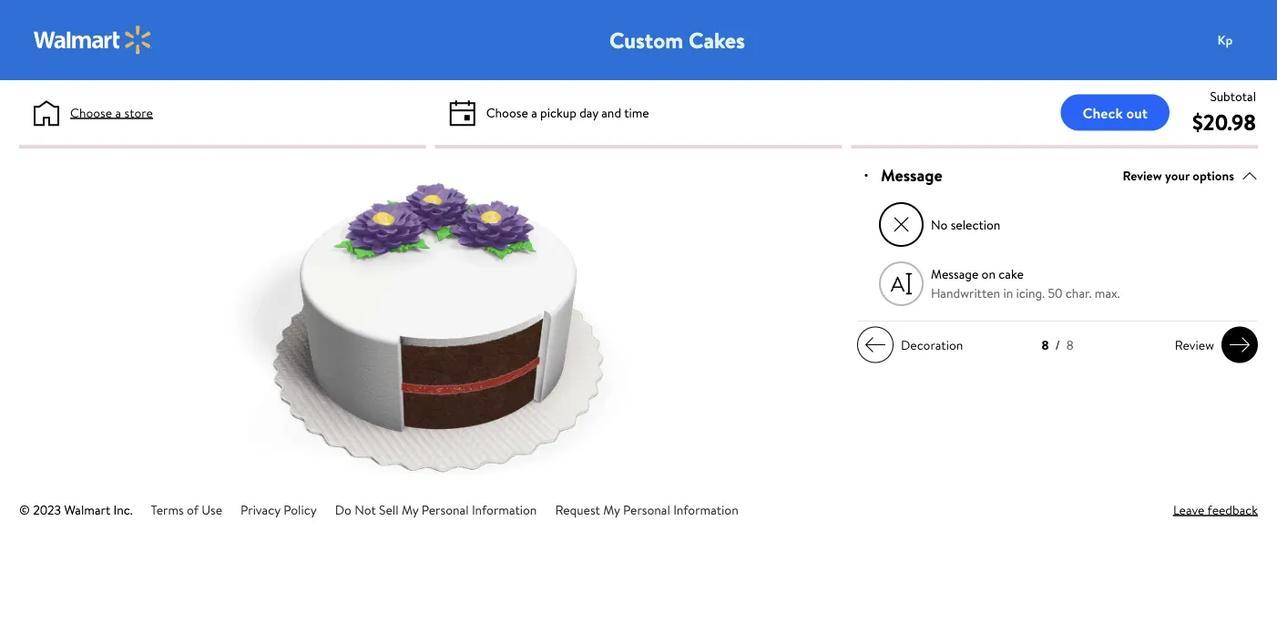 Task type: describe. For each thing, give the bounding box(es) containing it.
1 8 from the left
[[1042, 336, 1049, 354]]

on
[[982, 265, 996, 283]]

request my personal information
[[555, 501, 739, 519]]

do
[[335, 501, 352, 519]]

feedback
[[1208, 501, 1259, 519]]

no selection
[[931, 216, 1001, 233]]

review for review your options
[[1123, 166, 1163, 184]]

2 8 from the left
[[1067, 336, 1074, 354]]

1 information from the left
[[472, 501, 537, 519]]

choose for choose a store
[[70, 103, 112, 121]]

options
[[1193, 166, 1235, 184]]

your
[[1166, 166, 1190, 184]]

out
[[1127, 103, 1148, 123]]

message for message
[[881, 164, 943, 187]]

a for store
[[115, 103, 121, 121]]

no
[[931, 216, 948, 233]]

$20.98
[[1193, 107, 1257, 137]]

choose for choose a pickup day and time
[[486, 103, 528, 121]]

review for review
[[1176, 336, 1215, 354]]

decoration
[[901, 336, 964, 354]]

leave
[[1174, 501, 1205, 519]]

© 2023 walmart inc.
[[19, 501, 133, 519]]

of
[[187, 501, 199, 519]]

privacy policy
[[241, 501, 317, 519]]

©
[[19, 501, 30, 519]]

1 my from the left
[[402, 501, 419, 519]]

request
[[555, 501, 601, 519]]

review your options element
[[1123, 166, 1235, 185]]

50
[[1048, 285, 1063, 302]]

privacy
[[241, 501, 281, 519]]

store
[[124, 103, 153, 121]]

remove image
[[892, 215, 912, 235]]

choose a pickup day and time
[[486, 103, 650, 121]]

check out button
[[1061, 94, 1170, 131]]

request my personal information link
[[555, 501, 739, 519]]

icon for continue arrow image inside the review link
[[1229, 334, 1251, 356]]

inc.
[[114, 501, 133, 519]]

up arrow image
[[1242, 167, 1259, 184]]

kp button
[[1208, 22, 1278, 58]]

choose a store link
[[70, 103, 153, 122]]

cake
[[999, 265, 1024, 283]]

review link
[[1168, 327, 1259, 363]]

decoration link
[[858, 327, 971, 363]]

a for pickup
[[532, 103, 538, 121]]

selection
[[951, 216, 1001, 233]]

leave feedback
[[1174, 501, 1259, 519]]

handwritten
[[931, 285, 1001, 302]]

terms of use
[[151, 501, 222, 519]]

do not sell my personal information
[[335, 501, 537, 519]]

day
[[580, 103, 599, 121]]



Task type: locate. For each thing, give the bounding box(es) containing it.
8 left /
[[1042, 336, 1049, 354]]

1 icon for continue arrow image from the left
[[865, 334, 887, 356]]

message up handwritten
[[931, 265, 979, 283]]

2 information from the left
[[674, 501, 739, 519]]

review your options
[[1123, 166, 1235, 184]]

privacy policy link
[[241, 501, 317, 519]]

1 a from the left
[[115, 103, 121, 121]]

a inside 'link'
[[115, 103, 121, 121]]

and
[[602, 103, 622, 121]]

0 horizontal spatial my
[[402, 501, 419, 519]]

leave feedback button
[[1174, 500, 1259, 520]]

subtotal
[[1211, 87, 1257, 105]]

1 horizontal spatial my
[[604, 501, 620, 519]]

policy
[[284, 501, 317, 519]]

check out
[[1083, 103, 1148, 123]]

terms of use link
[[151, 501, 222, 519]]

1 personal from the left
[[422, 501, 469, 519]]

icon for continue arrow image inside decoration link
[[865, 334, 887, 356]]

1 choose from the left
[[70, 103, 112, 121]]

custom cakes
[[610, 25, 746, 55]]

choose inside choose a store 'link'
[[70, 103, 112, 121]]

0 horizontal spatial review
[[1123, 166, 1163, 184]]

walmart
[[64, 501, 110, 519]]

2 my from the left
[[604, 501, 620, 519]]

1 horizontal spatial choose
[[486, 103, 528, 121]]

icing.
[[1017, 285, 1045, 302]]

back to walmart.com image
[[34, 26, 152, 55]]

message on cake handwritten in icing. 50 char. max.
[[931, 265, 1121, 302]]

information
[[472, 501, 537, 519], [674, 501, 739, 519]]

time
[[625, 103, 650, 121]]

0 horizontal spatial icon for continue arrow image
[[865, 334, 887, 356]]

max.
[[1095, 285, 1121, 302]]

cakes
[[689, 25, 746, 55]]

1 horizontal spatial review
[[1176, 336, 1215, 354]]

1 horizontal spatial icon for continue arrow image
[[1229, 334, 1251, 356]]

my
[[402, 501, 419, 519], [604, 501, 620, 519]]

0 horizontal spatial personal
[[422, 501, 469, 519]]

choose left store
[[70, 103, 112, 121]]

1 horizontal spatial information
[[674, 501, 739, 519]]

sell
[[379, 501, 399, 519]]

0 horizontal spatial information
[[472, 501, 537, 519]]

choose left the pickup
[[486, 103, 528, 121]]

message inside message on cake handwritten in icing. 50 char. max.
[[931, 265, 979, 283]]

1 vertical spatial review
[[1176, 336, 1215, 354]]

1 horizontal spatial 8
[[1067, 336, 1074, 354]]

8 / 8
[[1042, 336, 1074, 354]]

0 vertical spatial review
[[1123, 166, 1163, 184]]

in
[[1004, 285, 1014, 302]]

use
[[202, 501, 222, 519]]

choose a store
[[70, 103, 153, 121]]

/
[[1056, 336, 1061, 354]]

char.
[[1066, 285, 1092, 302]]

0 horizontal spatial a
[[115, 103, 121, 121]]

icon for continue arrow image
[[865, 334, 887, 356], [1229, 334, 1251, 356]]

terms
[[151, 501, 184, 519]]

personal
[[422, 501, 469, 519], [623, 501, 671, 519]]

message
[[881, 164, 943, 187], [931, 265, 979, 283]]

8
[[1042, 336, 1049, 354], [1067, 336, 1074, 354]]

a left store
[[115, 103, 121, 121]]

personal right request
[[623, 501, 671, 519]]

my right sell
[[402, 501, 419, 519]]

1 horizontal spatial a
[[532, 103, 538, 121]]

2 a from the left
[[532, 103, 538, 121]]

8 right /
[[1067, 336, 1074, 354]]

0 vertical spatial message
[[881, 164, 943, 187]]

not
[[355, 501, 376, 519]]

2 choose from the left
[[486, 103, 528, 121]]

review
[[1123, 166, 1163, 184], [1176, 336, 1215, 354]]

my right request
[[604, 501, 620, 519]]

a
[[115, 103, 121, 121], [532, 103, 538, 121]]

0 horizontal spatial 8
[[1042, 336, 1049, 354]]

message up remove icon
[[881, 164, 943, 187]]

custom
[[610, 25, 684, 55]]

review your options link
[[1123, 163, 1259, 188]]

pickup
[[541, 103, 577, 121]]

2 icon for continue arrow image from the left
[[1229, 334, 1251, 356]]

a left the pickup
[[532, 103, 538, 121]]

message for message on cake handwritten in icing. 50 char. max.
[[931, 265, 979, 283]]

personal right sell
[[422, 501, 469, 519]]

2023
[[33, 501, 61, 519]]

choose
[[70, 103, 112, 121], [486, 103, 528, 121]]

kp
[[1218, 31, 1233, 49]]

1 horizontal spatial personal
[[623, 501, 671, 519]]

check
[[1083, 103, 1123, 123]]

do not sell my personal information link
[[335, 501, 537, 519]]

subtotal $20.98
[[1193, 87, 1257, 137]]

2 personal from the left
[[623, 501, 671, 519]]

1 vertical spatial message
[[931, 265, 979, 283]]

0 horizontal spatial choose
[[70, 103, 112, 121]]



Task type: vqa. For each thing, say whether or not it's contained in the screenshot.
Review Your Options element
yes



